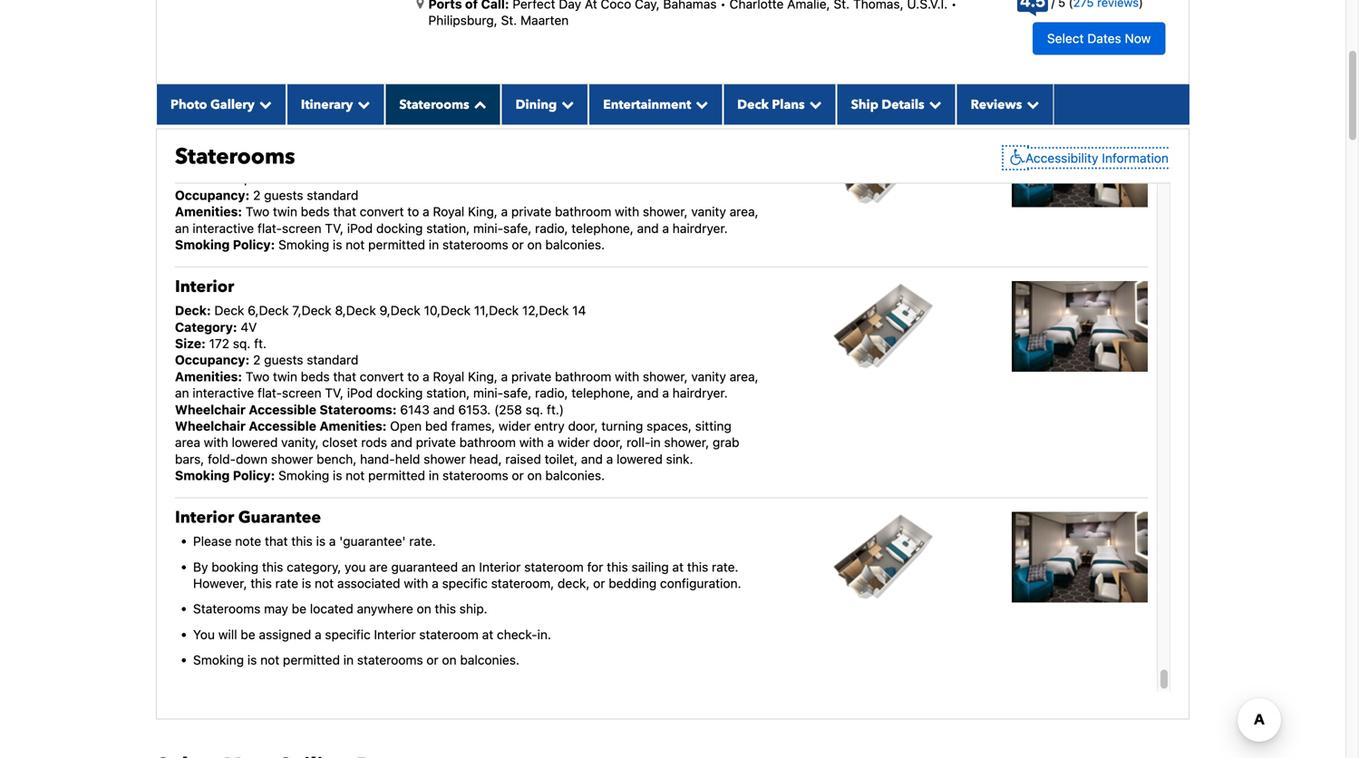 Task type: locate. For each thing, give the bounding box(es) containing it.
interactive inside two twin beds that convert to a royal king, a private bathroom with shower, vanity area, an interactive flat-screen tv, ipod docking station, mini-safe, radio, telephone, and a hairdryer. smoking policy: smoking is not permitted in staterooms or on balconies.
[[193, 221, 254, 236]]

sq. down 2v
[[233, 171, 251, 186]]

please note that this is a 'guarantee' rate.
[[193, 534, 436, 549]]

station, up 10,deck
[[426, 221, 470, 236]]

1 vertical spatial safe,
[[503, 386, 532, 401]]

will
[[218, 627, 237, 642]]

tv, down 2v size: 172 sq. ft. occupancy: 2 guests standard amenities:
[[325, 221, 344, 236]]

bathroom inside two twin beds that convert to a royal king, a private bathroom with shower, vanity area, an interactive flat-screen tv, ipod docking station, mini-safe, radio, telephone, and a hairdryer. smoking policy: smoking is not permitted in staterooms or on balconies.
[[555, 204, 612, 219]]

vanity for two twin beds that convert to a royal king, a private bathroom with shower, vanity area, an interactive flat-screen tv, ipod docking station, mini-safe, radio, telephone, and a hairdryer. smoking policy: smoking is not permitted in staterooms or on balconies.
[[692, 204, 726, 219]]

1 vertical spatial mini-
[[473, 386, 504, 401]]

area
[[175, 435, 200, 450]]

1 vertical spatial guests
[[264, 353, 303, 368]]

staterooms inside open bed frames, wider entry door, turning spaces, sitting area with lowered vanity, closet rods and private bathroom with a wider door, roll-in shower, grab bars, fold-down shower bench, hand-held shower head, raised toilet, and a lowered sink. smoking policy: smoking is not permitted in staterooms or on balconies.
[[443, 468, 509, 483]]

2 station, from the top
[[426, 386, 470, 401]]

1 vertical spatial accessible
[[249, 419, 317, 434]]

station, inside two twin beds that convert to a royal king, a private bathroom with shower, vanity area, an interactive flat-screen tv, ipod docking station, mini-safe, radio, telephone, and a hairdryer. smoking policy: smoking is not permitted in staterooms or on balconies.
[[426, 221, 470, 236]]

2v size: 172 sq. ft. occupancy: 2 guests standard amenities:
[[175, 155, 359, 219]]

king, for (258
[[468, 369, 498, 384]]

1 vertical spatial shower,
[[643, 369, 688, 384]]

vanity for two twin beds that convert to a royal king, a private bathroom with shower, vanity area, an interactive flat-screen tv, ipod docking station, mini-safe, radio, telephone, and a hairdryer. wheelchair accessible staterooms: 6143 and 6153. (258 sq. ft.) wheelchair accessible amenities:
[[692, 369, 726, 384]]

2 ft. from the top
[[254, 336, 267, 351]]

an up 'deck:'
[[175, 221, 189, 236]]

chevron down image inside itinerary dropdown button
[[353, 98, 370, 110]]

dining
[[516, 96, 557, 113]]

0 vertical spatial accessible
[[249, 402, 317, 417]]

shower, for two twin beds that convert to a royal king, a private bathroom with shower, vanity area, an interactive flat-screen tv, ipod docking station, mini-safe, radio, telephone, and a hairdryer. smoking policy: smoking is not permitted in staterooms or on balconies.
[[643, 204, 688, 219]]

telephone, up "turning"
[[572, 386, 634, 401]]

1 ipod from the top
[[347, 221, 373, 236]]

1 tv, from the top
[[325, 221, 344, 236]]

0 vertical spatial twin
[[273, 204, 297, 219]]

1 vertical spatial telephone,
[[572, 386, 634, 401]]

1 vertical spatial be
[[241, 627, 255, 642]]

mini-
[[473, 221, 504, 236], [473, 386, 504, 401]]

0 horizontal spatial deck
[[214, 303, 244, 318]]

royal inside two twin beds that convert to a royal king, a private bathroom with shower, vanity area, an interactive flat-screen tv, ipod docking station, mini-safe, radio, telephone, and a hairdryer. wheelchair accessible staterooms: 6143 and 6153. (258 sq. ft.) wheelchair accessible amenities:
[[433, 369, 465, 384]]

two down 4v
[[246, 369, 270, 384]]

amenities: inside two twin beds that convert to a royal king, a private bathroom with shower, vanity area, an interactive flat-screen tv, ipod docking station, mini-safe, radio, telephone, and a hairdryer. wheelchair accessible staterooms: 6143 and 6153. (258 sq. ft.) wheelchair accessible amenities:
[[320, 419, 387, 434]]

and
[[637, 221, 659, 236], [637, 386, 659, 401], [433, 402, 455, 417], [391, 435, 413, 450], [581, 452, 603, 467]]

safe, for sq.
[[503, 386, 532, 401]]

private for or
[[512, 204, 552, 219]]

1 vertical spatial wheelchair
[[175, 419, 246, 434]]

2 two from the top
[[246, 369, 270, 384]]

on inside open bed frames, wider entry door, turning spaces, sitting area with lowered vanity, closet rods and private bathroom with a wider door, roll-in shower, grab bars, fold-down shower bench, hand-held shower head, raised toilet, and a lowered sink. smoking policy: smoking is not permitted in staterooms or on balconies.
[[528, 468, 542, 483]]

'guarantee'
[[339, 534, 406, 549]]

shower, inside two twin beds that convert to a royal king, a private bathroom with shower, vanity area, an interactive flat-screen tv, ipod docking station, mini-safe, radio, telephone, and a hairdryer. smoking policy: smoking is not permitted in staterooms or on balconies.
[[643, 204, 688, 219]]

screen inside two twin beds that convert to a royal king, a private bathroom with shower, vanity area, an interactive flat-screen tv, ipod docking station, mini-safe, radio, telephone, and a hairdryer. wheelchair accessible staterooms: 6143 and 6153. (258 sq. ft.) wheelchair accessible amenities:
[[282, 386, 322, 401]]

chevron down image inside "reviews" dropdown button
[[1023, 98, 1040, 110]]

wider
[[499, 419, 531, 434], [558, 435, 590, 450]]

2 vertical spatial sq.
[[526, 402, 544, 417]]

0 vertical spatial shower,
[[643, 204, 688, 219]]

flat- for accessible
[[258, 386, 282, 401]]

radio, up 12,deck
[[535, 221, 568, 236]]

0 vertical spatial that
[[333, 204, 356, 219]]

balconies. down check- on the left of the page
[[460, 653, 520, 668]]

0 vertical spatial vanity
[[692, 204, 726, 219]]

7,deck
[[292, 303, 332, 318]]

0 vertical spatial telephone,
[[572, 221, 634, 236]]

11,deck
[[474, 303, 519, 318]]

open bed frames, wider entry door, turning spaces, sitting area with lowered vanity, closet rods and private bathroom with a wider door, roll-in shower, grab bars, fold-down shower bench, hand-held shower head, raised toilet, and a lowered sink. smoking policy: smoking is not permitted in staterooms or on balconies.
[[175, 419, 740, 483]]

1 vertical spatial radio,
[[535, 386, 568, 401]]

radio, inside two twin beds that convert to a royal king, a private bathroom with shower, vanity area, an interactive flat-screen tv, ipod docking station, mini-safe, radio, telephone, and a hairdryer. smoking policy: smoking is not permitted in staterooms or on balconies.
[[535, 221, 568, 236]]

docking for not
[[376, 221, 423, 236]]

2 royal from the top
[[433, 369, 465, 384]]

staterooms button
[[385, 84, 501, 125]]

2 vanity from the top
[[692, 369, 726, 384]]

1 horizontal spatial deck
[[738, 96, 769, 113]]

private
[[512, 204, 552, 219], [512, 369, 552, 384], [416, 435, 456, 450]]

docking inside two twin beds that convert to a royal king, a private bathroom with shower, vanity area, an interactive flat-screen tv, ipod docking station, mini-safe, radio, telephone, and a hairdryer. smoking policy: smoking is not permitted in staterooms or on balconies.
[[376, 221, 423, 236]]

on down you will be assigned a specific interior stateroom at check-in.
[[442, 653, 457, 668]]

mini- inside two twin beds that convert to a royal king, a private bathroom with shower, vanity area, an interactive flat-screen tv, ipod docking station, mini-safe, radio, telephone, and a hairdryer. smoking policy: smoking is not permitted in staterooms or on balconies.
[[473, 221, 504, 236]]

0 vertical spatial to
[[408, 204, 419, 219]]

twin for policy:
[[273, 204, 297, 219]]

smoking
[[175, 237, 230, 252], [279, 237, 329, 252], [175, 468, 230, 483], [279, 468, 329, 483], [193, 653, 244, 668]]

chevron down image inside the ship details dropdown button
[[925, 98, 942, 110]]

2 vertical spatial an
[[462, 560, 476, 574]]

vanity inside two twin beds that convert to a royal king, a private bathroom with shower, vanity area, an interactive flat-screen tv, ipod docking station, mini-safe, radio, telephone, and a hairdryer. wheelchair accessible staterooms: 6143 and 6153. (258 sq. ft.) wheelchair accessible amenities:
[[692, 369, 726, 384]]

chevron down image
[[691, 98, 709, 110], [805, 98, 822, 110], [925, 98, 942, 110], [1023, 98, 1040, 110]]

1 vertical spatial stateroom
[[419, 627, 479, 642]]

2 down 2v
[[253, 188, 261, 203]]

deck up 4v
[[214, 303, 244, 318]]

interior inside interior deck: deck 6,deck 7,deck 8,deck 9,deck 10,deck 11,deck 12,deck 14
[[175, 276, 234, 298]]

1 vertical spatial two
[[246, 369, 270, 384]]

size: down category:
[[175, 336, 206, 351]]

mini- inside two twin beds that convert to a royal king, a private bathroom with shower, vanity area, an interactive flat-screen tv, ipod docking station, mini-safe, radio, telephone, and a hairdryer. wheelchair accessible staterooms: 6143 and 6153. (258 sq. ft.) wheelchair accessible amenities:
[[473, 386, 504, 401]]

0 horizontal spatial rate.
[[409, 534, 436, 549]]

1 172 from the top
[[209, 171, 230, 186]]

shower, inside open bed frames, wider entry door, turning spaces, sitting area with lowered vanity, closet rods and private bathroom with a wider door, roll-in shower, grab bars, fold-down shower bench, hand-held shower head, raised toilet, and a lowered sink. smoking policy: smoking is not permitted in staterooms or on balconies.
[[664, 435, 709, 450]]

telephone, inside two twin beds that convert to a royal king, a private bathroom with shower, vanity area, an interactive flat-screen tv, ipod docking station, mini-safe, radio, telephone, and a hairdryer. wheelchair accessible staterooms: 6143 and 6153. (258 sq. ft.) wheelchair accessible amenities:
[[572, 386, 634, 401]]

door,
[[568, 419, 598, 434], [593, 435, 623, 450]]

0 vertical spatial permitted
[[368, 237, 425, 252]]

chevron down image left ship
[[805, 98, 822, 110]]

staterooms up 11,deck
[[443, 237, 509, 252]]

policy: inside two twin beds that convert to a royal king, a private bathroom with shower, vanity area, an interactive flat-screen tv, ipod docking station, mini-safe, radio, telephone, and a hairdryer. smoking policy: smoking is not permitted in staterooms or on balconies.
[[233, 237, 275, 252]]

1 station, from the top
[[426, 221, 470, 236]]

1 mini- from the top
[[473, 221, 504, 236]]

1 vertical spatial occupancy:
[[175, 353, 250, 368]]

1 twin from the top
[[273, 204, 297, 219]]

that inside two twin beds that convert to a royal king, a private bathroom with shower, vanity area, an interactive flat-screen tv, ipod docking station, mini-safe, radio, telephone, and a hairdryer. wheelchair accessible staterooms: 6143 and 6153. (258 sq. ft.) wheelchair accessible amenities:
[[333, 369, 356, 384]]

safe, up (258
[[503, 386, 532, 401]]

3 chevron down image from the left
[[925, 98, 942, 110]]

1 vertical spatial ft.
[[254, 336, 267, 351]]

policy: down 2v size: 172 sq. ft. occupancy: 2 guests standard amenities:
[[233, 237, 275, 252]]

are
[[369, 560, 388, 574]]

2 safe, from the top
[[503, 386, 532, 401]]

0 horizontal spatial shower
[[271, 452, 313, 467]]

172 down category:
[[209, 336, 230, 351]]

sitting
[[695, 419, 732, 434]]

sailing
[[632, 560, 669, 574]]

tv, inside two twin beds that convert to a royal king, a private bathroom with shower, vanity area, an interactive flat-screen tv, ipod docking station, mini-safe, radio, telephone, and a hairdryer. wheelchair accessible staterooms: 6143 and 6153. (258 sq. ft.) wheelchair accessible amenities:
[[325, 386, 344, 401]]

not down category,
[[315, 576, 334, 591]]

stateroom inside by booking this category, you are guaranteed an interior stateroom for this sailing at this rate. however, this rate is not associated with a specific stateroom, deck, or bedding configuration.
[[524, 560, 584, 574]]

0 vertical spatial area,
[[730, 204, 759, 219]]

on
[[528, 237, 542, 252], [528, 468, 542, 483], [417, 602, 431, 617], [442, 653, 457, 668]]

2 interactive from the top
[[193, 386, 254, 401]]

1 vertical spatial specific
[[325, 627, 371, 642]]

0 horizontal spatial stateroom
[[419, 627, 479, 642]]

area, for two twin beds that convert to a royal king, a private bathroom with shower, vanity area, an interactive flat-screen tv, ipod docking station, mini-safe, radio, telephone, and a hairdryer. wheelchair accessible staterooms: 6143 and 6153. (258 sq. ft.) wheelchair accessible amenities:
[[730, 369, 759, 384]]

rate.
[[409, 534, 436, 549], [712, 560, 739, 574]]

an for smoking
[[175, 221, 189, 236]]

standard inside 2v size: 172 sq. ft. occupancy: 2 guests standard amenities:
[[307, 188, 359, 203]]

1 screen from the top
[[282, 221, 322, 236]]

staterooms for "staterooms" dropdown button
[[399, 96, 470, 113]]

private inside open bed frames, wider entry door, turning spaces, sitting area with lowered vanity, closet rods and private bathroom with a wider door, roll-in shower, grab bars, fold-down shower bench, hand-held shower head, raised toilet, and a lowered sink. smoking policy: smoking is not permitted in staterooms or on balconies.
[[416, 435, 456, 450]]

vanity
[[692, 204, 726, 219], [692, 369, 726, 384]]

0 vertical spatial flat-
[[258, 221, 282, 236]]

rate
[[275, 576, 298, 591]]

or down raised
[[512, 468, 524, 483]]

to inside two twin beds that convert to a royal king, a private bathroom with shower, vanity area, an interactive flat-screen tv, ipod docking station, mini-safe, radio, telephone, and a hairdryer. smoking policy: smoking is not permitted in staterooms or on balconies.
[[408, 204, 419, 219]]

radio, for or
[[535, 221, 568, 236]]

1 vertical spatial sq.
[[233, 336, 251, 351]]

an up ship. on the bottom
[[462, 560, 476, 574]]

docking up 6143
[[376, 386, 423, 401]]

convert up interior deck: deck 6,deck 7,deck 8,deck 9,deck 10,deck 11,deck 12,deck 14
[[360, 204, 404, 219]]

hairdryer. for two twin beds that convert to a royal king, a private bathroom with shower, vanity area, an interactive flat-screen tv, ipod docking station, mini-safe, radio, telephone, and a hairdryer. smoking policy: smoking is not permitted in staterooms or on balconies.
[[673, 221, 728, 236]]

2 ipod from the top
[[347, 386, 373, 401]]

beds for smoking
[[301, 204, 330, 219]]

1 vertical spatial docking
[[376, 386, 423, 401]]

1 vanity from the top
[[692, 204, 726, 219]]

2 area, from the top
[[730, 369, 759, 384]]

wheelchair
[[175, 402, 246, 417], [175, 419, 246, 434]]

2 172 from the top
[[209, 336, 230, 351]]

0 vertical spatial 2
[[253, 188, 261, 203]]

booking
[[212, 560, 259, 574]]

sq. down 4v
[[233, 336, 251, 351]]

sink.
[[666, 452, 694, 467]]

cabin image for deck 3,deck 6,deck 7,deck 10,deck 11,deck 12,deck 14 deck on wonder of the seas image
[[1012, 116, 1148, 207]]

stateroom up deck,
[[524, 560, 584, 574]]

convert inside two twin beds that convert to a royal king, a private bathroom with shower, vanity area, an interactive flat-screen tv, ipod docking station, mini-safe, radio, telephone, and a hairdryer. smoking policy: smoking is not permitted in staterooms or on balconies.
[[360, 204, 404, 219]]

interactive down category: 4v size: 172 sq. ft. occupancy: 2 guests standard amenities:
[[193, 386, 254, 401]]

at down ship. on the bottom
[[482, 627, 494, 642]]

an
[[175, 221, 189, 236], [175, 386, 189, 401], [462, 560, 476, 574]]

this left ship. on the bottom
[[435, 602, 456, 617]]

in up 10,deck
[[429, 237, 439, 252]]

1 policy: from the top
[[233, 237, 275, 252]]

an up area
[[175, 386, 189, 401]]

1 occupancy: from the top
[[175, 188, 250, 203]]

permitted down held at the bottom left of the page
[[368, 468, 425, 483]]

1 beds from the top
[[301, 204, 330, 219]]

1 standard from the top
[[307, 188, 359, 203]]

0 vertical spatial an
[[175, 221, 189, 236]]

an for wheelchair
[[175, 386, 189, 401]]

0 vertical spatial at
[[673, 560, 684, 574]]

1 vertical spatial tv,
[[325, 386, 344, 401]]

door, down "turning"
[[593, 435, 623, 450]]

rods
[[361, 435, 387, 450]]

king,
[[468, 204, 498, 219], [468, 369, 498, 384]]

however,
[[193, 576, 247, 591]]

is inside open bed frames, wider entry door, turning spaces, sitting area with lowered vanity, closet rods and private bathroom with a wider door, roll-in shower, grab bars, fold-down shower bench, hand-held shower head, raised toilet, and a lowered sink. smoking policy: smoking is not permitted in staterooms or on balconies.
[[333, 468, 342, 483]]

mini- up 6153.
[[473, 386, 504, 401]]

chevron down image inside entertainment dropdown button
[[691, 98, 709, 110]]

2 shower from the left
[[424, 452, 466, 467]]

0 vertical spatial specific
[[442, 576, 488, 591]]

0 vertical spatial king,
[[468, 204, 498, 219]]

bench,
[[317, 452, 357, 467]]

1 vertical spatial convert
[[360, 369, 404, 384]]

2 size: from the top
[[175, 336, 206, 351]]

0 vertical spatial safe,
[[503, 221, 532, 236]]

2 2 from the top
[[253, 353, 261, 368]]

two
[[246, 204, 270, 219], [246, 369, 270, 384]]

standard inside category: 4v size: 172 sq. ft. occupancy: 2 guests standard amenities:
[[307, 353, 359, 368]]

interactive
[[193, 221, 254, 236], [193, 386, 254, 401]]

1 convert from the top
[[360, 204, 404, 219]]

0 vertical spatial radio,
[[535, 221, 568, 236]]

14
[[573, 303, 586, 318]]

2 tv, from the top
[[325, 386, 344, 401]]

1 2 from the top
[[253, 188, 261, 203]]

amenities: down staterooms: in the left bottom of the page
[[320, 419, 387, 434]]

0 vertical spatial wheelchair
[[175, 402, 246, 417]]

safe, for staterooms
[[503, 221, 532, 236]]

3 chevron down image from the left
[[557, 98, 574, 110]]

2 screen from the top
[[282, 386, 322, 401]]

amenities: inside category: 4v size: 172 sq. ft. occupancy: 2 guests standard amenities:
[[175, 369, 242, 384]]

1 interactive from the top
[[193, 221, 254, 236]]

ship
[[851, 96, 879, 113]]

1 size: from the top
[[175, 171, 206, 186]]

two twin beds that convert to a royal king, a private bathroom with shower, vanity area, an interactive flat-screen tv, ipod docking station, mini-safe, radio, telephone, and a hairdryer. smoking policy: smoking is not permitted in staterooms or on balconies.
[[175, 204, 759, 252]]

staterooms down philipsburg,
[[399, 96, 470, 113]]

0 vertical spatial private
[[512, 204, 552, 219]]

not inside open bed frames, wider entry door, turning spaces, sitting area with lowered vanity, closet rods and private bathroom with a wider door, roll-in shower, grab bars, fold-down shower bench, hand-held shower head, raised toilet, and a lowered sink. smoking policy: smoking is not permitted in staterooms or on balconies.
[[346, 468, 365, 483]]

chevron down image inside dining 'dropdown button'
[[557, 98, 574, 110]]

2 to from the top
[[408, 369, 419, 384]]

ipod up interior deck: deck 6,deck 7,deck 8,deck 9,deck 10,deck 11,deck 12,deck 14
[[347, 221, 373, 236]]

station, for permitted
[[426, 221, 470, 236]]

frames,
[[451, 419, 495, 434]]

shower, inside two twin beds that convert to a royal king, a private bathroom with shower, vanity area, an interactive flat-screen tv, ipod docking station, mini-safe, radio, telephone, and a hairdryer. wheelchair accessible staterooms: 6143 and 6153. (258 sq. ft.) wheelchair accessible amenities:
[[643, 369, 688, 384]]

occupancy: down category:
[[175, 353, 250, 368]]

10,deck
[[424, 303, 471, 318]]

smoking is not permitted in staterooms or on balconies.
[[193, 653, 520, 668]]

royal
[[433, 204, 465, 219], [433, 369, 465, 384]]

deck plans button
[[723, 84, 837, 125]]

1 horizontal spatial chevron down image
[[353, 98, 370, 110]]

interactive down 2v size: 172 sq. ft. occupancy: 2 guests standard amenities:
[[193, 221, 254, 236]]

twin inside two twin beds that convert to a royal king, a private bathroom with shower, vanity area, an interactive flat-screen tv, ipod docking station, mini-safe, radio, telephone, and a hairdryer. wheelchair accessible staterooms: 6143 and 6153. (258 sq. ft.) wheelchair accessible amenities:
[[273, 369, 297, 384]]

be for located
[[292, 602, 307, 617]]

not inside two twin beds that convert to a royal king, a private bathroom with shower, vanity area, an interactive flat-screen tv, ipod docking station, mini-safe, radio, telephone, and a hairdryer. smoking policy: smoking is not permitted in staterooms or on balconies.
[[346, 237, 365, 252]]

specific inside by booking this category, you are guaranteed an interior stateroom for this sailing at this rate. however, this rate is not associated with a specific stateroom, deck, or bedding configuration.
[[442, 576, 488, 591]]

safe, up 11,deck
[[503, 221, 532, 236]]

0 horizontal spatial lowered
[[232, 435, 278, 450]]

staterooms
[[399, 96, 470, 113], [175, 142, 295, 172], [193, 602, 261, 617]]

radio, inside two twin beds that convert to a royal king, a private bathroom with shower, vanity area, an interactive flat-screen tv, ipod docking station, mini-safe, radio, telephone, and a hairdryer. wheelchair accessible staterooms: 6143 and 6153. (258 sq. ft.) wheelchair accessible amenities:
[[535, 386, 568, 401]]

1 vertical spatial 2
[[253, 353, 261, 368]]

telephone, up 14
[[572, 221, 634, 236]]

0 vertical spatial sq.
[[233, 171, 251, 186]]

ft.
[[254, 171, 267, 186], [254, 336, 267, 351]]

station, up 6153.
[[426, 386, 470, 401]]

with
[[615, 204, 640, 219], [615, 369, 640, 384], [204, 435, 228, 450], [520, 435, 544, 450], [404, 576, 428, 591]]

0 vertical spatial wider
[[499, 419, 531, 434]]

0 vertical spatial hairdryer.
[[673, 221, 728, 236]]

0 horizontal spatial at
[[482, 627, 494, 642]]

0 vertical spatial guests
[[264, 188, 303, 203]]

1 vertical spatial royal
[[433, 369, 465, 384]]

deck left plans
[[738, 96, 769, 113]]

chevron down image up 2v
[[255, 98, 272, 110]]

interior up please
[[175, 507, 234, 529]]

screen down 2v size: 172 sq. ft. occupancy: 2 guests standard amenities:
[[282, 221, 322, 236]]

1 vertical spatial vanity
[[692, 369, 726, 384]]

two twin beds that convert to a royal king, a private bathroom with shower, vanity area, an interactive flat-screen tv, ipod docking station, mini-safe, radio, telephone, and a hairdryer. wheelchair accessible staterooms: 6143 and 6153. (258 sq. ft.) wheelchair accessible amenities:
[[175, 369, 759, 434]]

two down 2v
[[246, 204, 270, 219]]

1 two from the top
[[246, 204, 270, 219]]

chevron down image left entertainment
[[557, 98, 574, 110]]

2 wheelchair from the top
[[175, 419, 246, 434]]

that for smoking
[[333, 204, 356, 219]]

docking inside two twin beds that convert to a royal king, a private bathroom with shower, vanity area, an interactive flat-screen tv, ipod docking station, mini-safe, radio, telephone, and a hairdryer. wheelchair accessible staterooms: 6143 and 6153. (258 sq. ft.) wheelchair accessible amenities:
[[376, 386, 423, 401]]

specific down staterooms may be located anywhere on this ship.
[[325, 627, 371, 642]]

2 hairdryer. from the top
[[673, 386, 728, 401]]

an inside two twin beds that convert to a royal king, a private bathroom with shower, vanity area, an interactive flat-screen tv, ipod docking station, mini-safe, radio, telephone, and a hairdryer. smoking policy: smoking is not permitted in staterooms or on balconies.
[[175, 221, 189, 236]]

2 vertical spatial shower,
[[664, 435, 709, 450]]

size: inside category: 4v size: 172 sq. ft. occupancy: 2 guests standard amenities:
[[175, 336, 206, 351]]

1 horizontal spatial at
[[673, 560, 684, 574]]

chevron down image left "staterooms" dropdown button
[[353, 98, 370, 110]]

occupancy: inside 2v size: 172 sq. ft. occupancy: 2 guests standard amenities:
[[175, 188, 250, 203]]

size: down the photo
[[175, 171, 206, 186]]

area, inside two twin beds that convert to a royal king, a private bathroom with shower, vanity area, an interactive flat-screen tv, ipod docking station, mini-safe, radio, telephone, and a hairdryer. smoking policy: smoking is not permitted in staterooms or on balconies.
[[730, 204, 759, 219]]

specific
[[442, 576, 488, 591], [325, 627, 371, 642]]

1 vertical spatial that
[[333, 369, 356, 384]]

1 vertical spatial door,
[[593, 435, 623, 450]]

0 vertical spatial docking
[[376, 221, 423, 236]]

screen up 'vanity,'
[[282, 386, 322, 401]]

hairdryer. inside two twin beds that convert to a royal king, a private bathroom with shower, vanity area, an interactive flat-screen tv, ipod docking station, mini-safe, radio, telephone, and a hairdryer. wheelchair accessible staterooms: 6143 and 6153. (258 sq. ft.) wheelchair accessible amenities:
[[673, 386, 728, 401]]

1 royal from the top
[[433, 204, 465, 219]]

screen for staterooms:
[[282, 386, 322, 401]]

a inside by booking this category, you are guaranteed an interior stateroom for this sailing at this rate. however, this rate is not associated with a specific stateroom, deck, or bedding configuration.
[[432, 576, 439, 591]]

select          dates now
[[1048, 31, 1151, 46]]

that inside two twin beds that convert to a royal king, a private bathroom with shower, vanity area, an interactive flat-screen tv, ipod docking station, mini-safe, radio, telephone, and a hairdryer. smoking policy: smoking is not permitted in staterooms or on balconies.
[[333, 204, 356, 219]]

2 down 4v
[[253, 353, 261, 368]]

0 vertical spatial bathroom
[[555, 204, 612, 219]]

chevron down image for entertainment
[[691, 98, 709, 110]]

2
[[253, 188, 261, 203], [253, 353, 261, 368]]

rate. up guaranteed
[[409, 534, 436, 549]]

to for permitted
[[408, 204, 419, 219]]

amenities: down category:
[[175, 369, 242, 384]]

sq. left ft.)
[[526, 402, 544, 417]]

guests
[[264, 188, 303, 203], [264, 353, 303, 368]]

ft. inside category: 4v size: 172 sq. ft. occupancy: 2 guests standard amenities:
[[254, 336, 267, 351]]

2 guests from the top
[[264, 353, 303, 368]]

2 beds from the top
[[301, 369, 330, 384]]

1 to from the top
[[408, 204, 419, 219]]

chevron down image for deck plans
[[805, 98, 822, 110]]

not
[[346, 237, 365, 252], [346, 468, 365, 483], [315, 576, 334, 591], [260, 653, 280, 668]]

area, for two twin beds that convert to a royal king, a private bathroom with shower, vanity area, an interactive flat-screen tv, ipod docking station, mini-safe, radio, telephone, and a hairdryer. smoking policy: smoking is not permitted in staterooms or on balconies.
[[730, 204, 759, 219]]

flat- inside two twin beds that convert to a royal king, a private bathroom with shower, vanity area, an interactive flat-screen tv, ipod docking station, mini-safe, radio, telephone, and a hairdryer. wheelchair accessible staterooms: 6143 and 6153. (258 sq. ft.) wheelchair accessible amenities:
[[258, 386, 282, 401]]

1 vertical spatial 172
[[209, 336, 230, 351]]

be for assigned
[[241, 627, 255, 642]]

1 vertical spatial ipod
[[347, 386, 373, 401]]

lowered
[[232, 435, 278, 450], [617, 452, 663, 467]]

2 radio, from the top
[[535, 386, 568, 401]]

station, inside two twin beds that convert to a royal king, a private bathroom with shower, vanity area, an interactive flat-screen tv, ipod docking station, mini-safe, radio, telephone, and a hairdryer. wheelchair accessible staterooms: 6143 and 6153. (258 sq. ft.) wheelchair accessible amenities:
[[426, 386, 470, 401]]

1 hairdryer. from the top
[[673, 221, 728, 236]]

ipod inside two twin beds that convert to a royal king, a private bathroom with shower, vanity area, an interactive flat-screen tv, ipod docking station, mini-safe, radio, telephone, and a hairdryer. smoking policy: smoking is not permitted in staterooms or on balconies.
[[347, 221, 373, 236]]

policy: inside open bed frames, wider entry door, turning spaces, sitting area with lowered vanity, closet rods and private bathroom with a wider door, roll-in shower, grab bars, fold-down shower bench, hand-held shower head, raised toilet, and a lowered sink. smoking policy: smoking is not permitted in staterooms or on balconies.
[[233, 468, 275, 483]]

lowered down 'roll-'
[[617, 452, 663, 467]]

2 convert from the top
[[360, 369, 404, 384]]

0 vertical spatial royal
[[433, 204, 465, 219]]

0 vertical spatial rate.
[[409, 534, 436, 549]]

at
[[673, 560, 684, 574], [482, 627, 494, 642]]

1 area, from the top
[[730, 204, 759, 219]]

2 mini- from the top
[[473, 386, 504, 401]]

hairdryer. for two twin beds that convert to a royal king, a private bathroom with shower, vanity area, an interactive flat-screen tv, ipod docking station, mini-safe, radio, telephone, and a hairdryer. wheelchair accessible staterooms: 6143 and 6153. (258 sq. ft.) wheelchair accessible amenities:
[[673, 386, 728, 401]]

in inside two twin beds that convert to a royal king, a private bathroom with shower, vanity area, an interactive flat-screen tv, ipod docking station, mini-safe, radio, telephone, and a hairdryer. smoking policy: smoking is not permitted in staterooms or on balconies.
[[429, 237, 439, 252]]

2 twin from the top
[[273, 369, 297, 384]]

deck:
[[175, 303, 211, 318]]

1 chevron down image from the left
[[255, 98, 272, 110]]

1 vertical spatial deck
[[214, 303, 244, 318]]

size:
[[175, 171, 206, 186], [175, 336, 206, 351]]

two inside two twin beds that convert to a royal king, a private bathroom with shower, vanity area, an interactive flat-screen tv, ipod docking station, mini-safe, radio, telephone, and a hairdryer. smoking policy: smoking is not permitted in staterooms or on balconies.
[[246, 204, 270, 219]]

chevron down image for dining
[[557, 98, 574, 110]]

twin inside two twin beds that convert to a royal king, a private bathroom with shower, vanity area, an interactive flat-screen tv, ipod docking station, mini-safe, radio, telephone, and a hairdryer. smoking policy: smoking is not permitted in staterooms or on balconies.
[[273, 204, 297, 219]]

royal inside two twin beds that convert to a royal king, a private bathroom with shower, vanity area, an interactive flat-screen tv, ipod docking station, mini-safe, radio, telephone, and a hairdryer. smoking policy: smoking is not permitted in staterooms or on balconies.
[[433, 204, 465, 219]]

wider up toilet,
[[558, 435, 590, 450]]

1 vertical spatial beds
[[301, 369, 330, 384]]

ipod inside two twin beds that convert to a royal king, a private bathroom with shower, vanity area, an interactive flat-screen tv, ipod docking station, mini-safe, radio, telephone, and a hairdryer. wheelchair accessible staterooms: 6143 and 6153. (258 sq. ft.) wheelchair accessible amenities:
[[347, 386, 373, 401]]

staterooms inside dropdown button
[[399, 96, 470, 113]]

staterooms down gallery on the top of the page
[[175, 142, 295, 172]]

interior down anywhere
[[374, 627, 416, 642]]

docking
[[376, 221, 423, 236], [376, 386, 423, 401]]

policy: down down
[[233, 468, 275, 483]]

convert inside two twin beds that convert to a royal king, a private bathroom with shower, vanity area, an interactive flat-screen tv, ipod docking station, mini-safe, radio, telephone, and a hairdryer. wheelchair accessible staterooms: 6143 and 6153. (258 sq. ft.) wheelchair accessible amenities:
[[360, 369, 404, 384]]

at right sailing
[[673, 560, 684, 574]]

permitted inside open bed frames, wider entry door, turning spaces, sitting area with lowered vanity, closet rods and private bathroom with a wider door, roll-in shower, grab bars, fold-down shower bench, hand-held shower head, raised toilet, and a lowered sink. smoking policy: smoking is not permitted in staterooms or on balconies.
[[368, 468, 425, 483]]

4 chevron down image from the left
[[1023, 98, 1040, 110]]

balconies. down toilet,
[[546, 468, 605, 483]]

shower down 'vanity,'
[[271, 452, 313, 467]]

1 vertical spatial private
[[512, 369, 552, 384]]

2 docking from the top
[[376, 386, 423, 401]]

ft. down 2v
[[254, 171, 267, 186]]

ipod for is
[[347, 221, 373, 236]]

beds inside two twin beds that convert to a royal king, a private bathroom with shower, vanity area, an interactive flat-screen tv, ipod docking station, mini-safe, radio, telephone, and a hairdryer. smoking policy: smoking is not permitted in staterooms or on balconies.
[[301, 204, 330, 219]]

1 flat- from the top
[[258, 221, 282, 236]]

screen
[[282, 221, 322, 236], [282, 386, 322, 401]]

flat- for policy:
[[258, 221, 282, 236]]

1 horizontal spatial stateroom
[[524, 560, 584, 574]]

door, right 'entry'
[[568, 419, 598, 434]]

be
[[292, 602, 307, 617], [241, 627, 255, 642]]

photo gallery button
[[156, 84, 287, 125]]

2 king, from the top
[[468, 369, 498, 384]]

in.
[[538, 627, 551, 642]]

staterooms
[[443, 237, 509, 252], [443, 468, 509, 483], [357, 653, 423, 668]]

two inside two twin beds that convert to a royal king, a private bathroom with shower, vanity area, an interactive flat-screen tv, ipod docking station, mini-safe, radio, telephone, and a hairdryer. wheelchair accessible staterooms: 6143 and 6153. (258 sq. ft.) wheelchair accessible amenities:
[[246, 369, 270, 384]]

2 flat- from the top
[[258, 386, 282, 401]]

1 king, from the top
[[468, 204, 498, 219]]

safe, inside two twin beds that convert to a royal king, a private bathroom with shower, vanity area, an interactive flat-screen tv, ipod docking station, mini-safe, radio, telephone, and a hairdryer. smoking policy: smoking is not permitted in staterooms or on balconies.
[[503, 221, 532, 236]]

safe,
[[503, 221, 532, 236], [503, 386, 532, 401]]

deck inside interior deck: deck 6,deck 7,deck 8,deck 9,deck 10,deck 11,deck 12,deck 14
[[214, 303, 244, 318]]

1 accessible from the top
[[249, 402, 317, 417]]

1 telephone, from the top
[[572, 221, 634, 236]]

interior up stateroom,
[[479, 560, 521, 574]]

1 vertical spatial an
[[175, 386, 189, 401]]

screen inside two twin beds that convert to a royal king, a private bathroom with shower, vanity area, an interactive flat-screen tv, ipod docking station, mini-safe, radio, telephone, and a hairdryer. smoking policy: smoking is not permitted in staterooms or on balconies.
[[282, 221, 322, 236]]

hairdryer. inside two twin beds that convert to a royal king, a private bathroom with shower, vanity area, an interactive flat-screen tv, ipod docking station, mini-safe, radio, telephone, and a hairdryer. smoking policy: smoking is not permitted in staterooms or on balconies.
[[673, 221, 728, 236]]

2 policy: from the top
[[233, 468, 275, 483]]

2 occupancy: from the top
[[175, 353, 250, 368]]

telephone, for ft.)
[[572, 386, 634, 401]]

to
[[408, 204, 419, 219], [408, 369, 419, 384]]

be right may
[[292, 602, 307, 617]]

station, for 6153.
[[426, 386, 470, 401]]

1 radio, from the top
[[535, 221, 568, 236]]

chevron down image
[[255, 98, 272, 110], [353, 98, 370, 110], [557, 98, 574, 110]]

1 vertical spatial standard
[[307, 353, 359, 368]]

private inside two twin beds that convert to a royal king, a private bathroom with shower, vanity area, an interactive flat-screen tv, ipod docking station, mini-safe, radio, telephone, and a hairdryer. wheelchair accessible staterooms: 6143 and 6153. (258 sq. ft.) wheelchair accessible amenities:
[[512, 369, 552, 384]]

chevron down image up wheelchair icon at right
[[1023, 98, 1040, 110]]

0 horizontal spatial chevron down image
[[255, 98, 272, 110]]

1 ft. from the top
[[254, 171, 267, 186]]

king, inside two twin beds that convert to a royal king, a private bathroom with shower, vanity area, an interactive flat-screen tv, ipod docking station, mini-safe, radio, telephone, and a hairdryer. smoking policy: smoking is not permitted in staterooms or on balconies.
[[468, 204, 498, 219]]

staterooms:
[[320, 402, 397, 417]]

permitted down assigned
[[283, 653, 340, 668]]

occupancy: down 2v
[[175, 188, 250, 203]]

amenities: down 2v
[[175, 204, 242, 219]]

0 vertical spatial stateroom
[[524, 560, 584, 574]]

bathroom
[[555, 204, 612, 219], [555, 369, 612, 384], [460, 435, 516, 450]]

king, inside two twin beds that convert to a royal king, a private bathroom with shower, vanity area, an interactive flat-screen tv, ipod docking station, mini-safe, radio, telephone, and a hairdryer. wheelchair accessible staterooms: 6143 and 6153. (258 sq. ft.) wheelchair accessible amenities:
[[468, 369, 498, 384]]

you will be assigned a specific interior stateroom at check-in.
[[193, 627, 551, 642]]

telephone,
[[572, 221, 634, 236], [572, 386, 634, 401]]

beds for staterooms:
[[301, 369, 330, 384]]

0 vertical spatial 172
[[209, 171, 230, 186]]

1 vertical spatial king,
[[468, 369, 498, 384]]

2 inside category: 4v size: 172 sq. ft. occupancy: 2 guests standard amenities:
[[253, 353, 261, 368]]

for
[[587, 560, 604, 574]]

tv, up staterooms: in the left bottom of the page
[[325, 386, 344, 401]]

occupancy: inside category: 4v size: 172 sq. ft. occupancy: 2 guests standard amenities:
[[175, 353, 250, 368]]

or up 11,deck
[[512, 237, 524, 252]]

1 vertical spatial balconies.
[[546, 468, 605, 483]]

interior guarantee
[[175, 507, 321, 529]]

1 shower from the left
[[271, 452, 313, 467]]

1 vertical spatial twin
[[273, 369, 297, 384]]

1 horizontal spatial specific
[[442, 576, 488, 591]]

0 vertical spatial tv,
[[325, 221, 344, 236]]

staterooms down you will be assigned a specific interior stateroom at check-in.
[[357, 653, 423, 668]]

1 vertical spatial amenities:
[[175, 369, 242, 384]]

flat- inside two twin beds that convert to a royal king, a private bathroom with shower, vanity area, an interactive flat-screen tv, ipod docking station, mini-safe, radio, telephone, and a hairdryer. smoking policy: smoking is not permitted in staterooms or on balconies.
[[258, 221, 282, 236]]

0 horizontal spatial specific
[[325, 627, 371, 642]]

on up 12,deck
[[528, 237, 542, 252]]

not down assigned
[[260, 653, 280, 668]]

or
[[512, 237, 524, 252], [512, 468, 524, 483], [593, 576, 605, 591], [427, 653, 439, 668]]

1 vertical spatial to
[[408, 369, 419, 384]]

1 horizontal spatial wider
[[558, 435, 590, 450]]

2 chevron down image from the left
[[805, 98, 822, 110]]

to inside two twin beds that convert to a royal king, a private bathroom with shower, vanity area, an interactive flat-screen tv, ipod docking station, mini-safe, radio, telephone, and a hairdryer. wheelchair accessible staterooms: 6143 and 6153. (258 sq. ft.) wheelchair accessible amenities:
[[408, 369, 419, 384]]

sq. inside category: 4v size: 172 sq. ft. occupancy: 2 guests standard amenities:
[[233, 336, 251, 351]]

flat- down category: 4v size: 172 sq. ft. occupancy: 2 guests standard amenities:
[[258, 386, 282, 401]]

balconies. up 14
[[546, 237, 605, 252]]

chevron down image inside deck plans dropdown button
[[805, 98, 822, 110]]

ipod up staterooms: in the left bottom of the page
[[347, 386, 373, 401]]

172 down photo gallery dropdown button
[[209, 171, 230, 186]]

radio, up ft.)
[[535, 386, 568, 401]]

be right will at bottom left
[[241, 627, 255, 642]]

0 vertical spatial deck
[[738, 96, 769, 113]]

not up interior deck: deck 6,deck 7,deck 8,deck 9,deck 10,deck 11,deck 12,deck 14
[[346, 237, 365, 252]]

or down for
[[593, 576, 605, 591]]

1 horizontal spatial be
[[292, 602, 307, 617]]

twin for accessible
[[273, 369, 297, 384]]

1 vertical spatial rate.
[[712, 560, 739, 574]]

that
[[333, 204, 356, 219], [333, 369, 356, 384], [265, 534, 288, 549]]

1 chevron down image from the left
[[691, 98, 709, 110]]

private for ft.)
[[512, 369, 552, 384]]

staterooms up will at bottom left
[[193, 602, 261, 617]]

1 safe, from the top
[[503, 221, 532, 236]]

balconies. inside open bed frames, wider entry door, turning spaces, sitting area with lowered vanity, closet rods and private bathroom with a wider door, roll-in shower, grab bars, fold-down shower bench, hand-held shower head, raised toilet, and a lowered sink. smoking policy: smoking is not permitted in staterooms or on balconies.
[[546, 468, 605, 483]]

2 telephone, from the top
[[572, 386, 634, 401]]

wider down (258
[[499, 419, 531, 434]]

tv, inside two twin beds that convert to a royal king, a private bathroom with shower, vanity area, an interactive flat-screen tv, ipod docking station, mini-safe, radio, telephone, and a hairdryer. smoking policy: smoking is not permitted in staterooms or on balconies.
[[325, 221, 344, 236]]

1 docking from the top
[[376, 221, 423, 236]]

0 horizontal spatial be
[[241, 627, 255, 642]]

open
[[390, 419, 422, 434]]

on down raised
[[528, 468, 542, 483]]

2 chevron down image from the left
[[353, 98, 370, 110]]

or inside open bed frames, wider entry door, turning spaces, sitting area with lowered vanity, closet rods and private bathroom with a wider door, roll-in shower, grab bars, fold-down shower bench, hand-held shower head, raised toilet, and a lowered sink. smoking policy: smoking is not permitted in staterooms or on balconies.
[[512, 468, 524, 483]]

1 horizontal spatial lowered
[[617, 452, 663, 467]]

stateroom down ship. on the bottom
[[419, 627, 479, 642]]

specific up ship. on the bottom
[[442, 576, 488, 591]]

0 vertical spatial be
[[292, 602, 307, 617]]

2 horizontal spatial chevron down image
[[557, 98, 574, 110]]

2 standard from the top
[[307, 353, 359, 368]]

safe, inside two twin beds that convert to a royal king, a private bathroom with shower, vanity area, an interactive flat-screen tv, ipod docking station, mini-safe, radio, telephone, and a hairdryer. wheelchair accessible staterooms: 6143 and 6153. (258 sq. ft.) wheelchair accessible amenities:
[[503, 386, 532, 401]]

interactive inside two twin beds that convert to a royal king, a private bathroom with shower, vanity area, an interactive flat-screen tv, ipod docking station, mini-safe, radio, telephone, and a hairdryer. wheelchair accessible staterooms: 6143 and 6153. (258 sq. ft.) wheelchair accessible amenities:
[[193, 386, 254, 401]]

1 vertical spatial policy:
[[233, 468, 275, 483]]

1 guests from the top
[[264, 188, 303, 203]]

0 vertical spatial staterooms
[[399, 96, 470, 113]]

cabin image for deck 6,deck 7,deck 8,deck 9,deck 10,deck 11,deck 12,deck 14 deck on wonder of the seas image
[[1012, 281, 1148, 372]]

two for policy:
[[246, 204, 270, 219]]

172
[[209, 171, 230, 186], [209, 336, 230, 351]]

0 vertical spatial staterooms
[[443, 237, 509, 252]]



Task type: vqa. For each thing, say whether or not it's contained in the screenshot.
Policy: in the Open bed frames, wider entry door, turning spaces, sitting area with lowered vanity, closet rods and private bathroom with a wider door, roll-in shower, grab bars, fold-down shower bench, hand-held shower head, raised toilet, and a lowered sink. Smoking Policy: Smoking is not permitted in staterooms or on balconies.
yes



Task type: describe. For each thing, give the bounding box(es) containing it.
category,
[[287, 560, 341, 574]]

select          dates now link
[[1033, 22, 1166, 55]]

now
[[1125, 31, 1151, 46]]

itinerary button
[[287, 84, 385, 125]]

anywhere
[[357, 602, 413, 617]]

details
[[882, 96, 925, 113]]

ft. inside 2v size: 172 sq. ft. occupancy: 2 guests standard amenities:
[[254, 171, 267, 186]]

bars,
[[175, 452, 204, 467]]

located
[[310, 602, 354, 617]]

permitted inside two twin beds that convert to a royal king, a private bathroom with shower, vanity area, an interactive flat-screen tv, ipod docking station, mini-safe, radio, telephone, and a hairdryer. smoking policy: smoking is not permitted in staterooms or on balconies.
[[368, 237, 425, 252]]

2 vertical spatial staterooms
[[357, 653, 423, 668]]

reviews
[[971, 96, 1023, 113]]

vanity,
[[281, 435, 319, 450]]

ship details
[[851, 96, 925, 113]]

chevron down image for ship details
[[925, 98, 942, 110]]

philipsburg, st. maarten
[[429, 13, 569, 28]]

balconies. inside two twin beds that convert to a royal king, a private bathroom with shower, vanity area, an interactive flat-screen tv, ipod docking station, mini-safe, radio, telephone, and a hairdryer. smoking policy: smoking is not permitted in staterooms or on balconies.
[[546, 237, 605, 252]]

that for staterooms:
[[333, 369, 356, 384]]

interior inside by booking this category, you are guaranteed an interior stateroom for this sailing at this rate. however, this rate is not associated with a specific stateroom, deck, or bedding configuration.
[[479, 560, 521, 574]]

6153.
[[459, 402, 491, 417]]

bedding
[[609, 576, 657, 591]]

map marker image
[[417, 0, 424, 10]]

ship.
[[460, 602, 488, 617]]

to for 6153.
[[408, 369, 419, 384]]

hand-
[[360, 452, 395, 467]]

information
[[1102, 150, 1169, 165]]

please
[[193, 534, 232, 549]]

convert for 6143
[[360, 369, 404, 384]]

1 vertical spatial staterooms
[[175, 142, 295, 172]]

held
[[395, 452, 420, 467]]

an inside by booking this category, you are guaranteed an interior stateroom for this sailing at this rate. however, this rate is not associated with a specific stateroom, deck, or bedding configuration.
[[462, 560, 476, 574]]

staterooms main content
[[147, 0, 1199, 758]]

docking for and
[[376, 386, 423, 401]]

mini- for sq.
[[473, 386, 504, 401]]

radio, for ft.)
[[535, 386, 568, 401]]

royal for 6153.
[[433, 369, 465, 384]]

itinerary
[[301, 96, 353, 113]]

cabin image for  deck on wonder of the seas image
[[1012, 512, 1148, 603]]

on inside two twin beds that convert to a royal king, a private bathroom with shower, vanity area, an interactive flat-screen tv, ipod docking station, mini-safe, radio, telephone, and a hairdryer. smoking policy: smoking is not permitted in staterooms or on balconies.
[[528, 237, 542, 252]]

this up configuration.
[[687, 560, 709, 574]]

deck plans
[[738, 96, 805, 113]]

reviews button
[[957, 84, 1054, 125]]

1 vertical spatial lowered
[[617, 452, 663, 467]]

this up category,
[[291, 534, 313, 549]]

12,deck
[[522, 303, 569, 318]]

0 vertical spatial door,
[[568, 419, 598, 434]]

bathroom for or
[[555, 204, 612, 219]]

2 inside 2v size: 172 sq. ft. occupancy: 2 guests standard amenities:
[[253, 188, 261, 203]]

smoking up 'deck:'
[[175, 237, 230, 252]]

roll-
[[627, 435, 651, 450]]

smoking down will at bottom left
[[193, 653, 244, 668]]

accessibility information
[[1026, 150, 1169, 165]]

2 vertical spatial balconies.
[[460, 653, 520, 668]]

sq. inside 2v size: 172 sq. ft. occupancy: 2 guests standard amenities:
[[233, 171, 251, 186]]

2 vertical spatial that
[[265, 534, 288, 549]]

8,deck
[[335, 303, 376, 318]]

associated
[[337, 576, 401, 591]]

ipod for 6143
[[347, 386, 373, 401]]

1 vertical spatial wider
[[558, 435, 590, 450]]

is inside two twin beds that convert to a royal king, a private bathroom with shower, vanity area, an interactive flat-screen tv, ipod docking station, mini-safe, radio, telephone, and a hairdryer. smoking policy: smoking is not permitted in staterooms or on balconies.
[[333, 237, 342, 252]]

ship details button
[[837, 84, 957, 125]]

philipsburg,
[[429, 13, 498, 28]]

entry
[[534, 419, 565, 434]]

and inside two twin beds that convert to a royal king, a private bathroom with shower, vanity area, an interactive flat-screen tv, ipod docking station, mini-safe, radio, telephone, and a hairdryer. smoking policy: smoking is not permitted in staterooms or on balconies.
[[637, 221, 659, 236]]

rate. inside by booking this category, you are guaranteed an interior stateroom for this sailing at this rate. however, this rate is not associated with a specific stateroom, deck, or bedding configuration.
[[712, 560, 739, 574]]

toilet,
[[545, 452, 578, 467]]

not inside by booking this category, you are guaranteed an interior stateroom for this sailing at this rate. however, this rate is not associated with a specific stateroom, deck, or bedding configuration.
[[315, 576, 334, 591]]

you
[[345, 560, 366, 574]]

photo
[[171, 96, 207, 113]]

or down you will be assigned a specific interior stateroom at check-in.
[[427, 653, 439, 668]]

photo gallery
[[171, 96, 255, 113]]

select
[[1048, 31, 1084, 46]]

by booking this category, you are guaranteed an interior stateroom for this sailing at this rate. however, this rate is not associated with a specific stateroom, deck, or bedding configuration.
[[193, 560, 742, 591]]

grab
[[713, 435, 740, 450]]

chevron up image
[[470, 98, 487, 110]]

royal for permitted
[[433, 204, 465, 219]]

9,deck
[[380, 303, 421, 318]]

this right for
[[607, 560, 628, 574]]

4v
[[241, 320, 257, 335]]

or inside by booking this category, you are guaranteed an interior stateroom for this sailing at this rate. however, this rate is not associated with a specific stateroom, deck, or bedding configuration.
[[593, 576, 605, 591]]

category: 4v size: 172 sq. ft. occupancy: 2 guests standard amenities:
[[175, 320, 359, 384]]

interactive for wheelchair
[[193, 386, 254, 401]]

in down bed
[[429, 468, 439, 483]]

172 inside 2v size: 172 sq. ft. occupancy: 2 guests standard amenities:
[[209, 171, 230, 186]]

smoking up 7,deck
[[279, 237, 329, 252]]

with inside two twin beds that convert to a royal king, a private bathroom with shower, vanity area, an interactive flat-screen tv, ipod docking station, mini-safe, radio, telephone, and a hairdryer. wheelchair accessible staterooms: 6143 and 6153. (258 sq. ft.) wheelchair accessible amenities:
[[615, 369, 640, 384]]

turning
[[602, 419, 643, 434]]

staterooms may be located anywhere on this ship.
[[193, 602, 488, 617]]

interior deck: deck 6,deck 7,deck 8,deck 9,deck 10,deck 11,deck 12,deck 14
[[175, 276, 586, 318]]

6143
[[400, 402, 430, 417]]

2 accessible from the top
[[249, 419, 317, 434]]

staterooms for staterooms may be located anywhere on this ship.
[[193, 602, 261, 617]]

may
[[264, 602, 288, 617]]

with inside by booking this category, you are guaranteed an interior stateroom for this sailing at this rate. however, this rate is not associated with a specific stateroom, deck, or bedding configuration.
[[404, 576, 428, 591]]

interactive for smoking
[[193, 221, 254, 236]]

guarantee
[[238, 507, 321, 529]]

amenities: inside 2v size: 172 sq. ft. occupancy: 2 guests standard amenities:
[[175, 204, 242, 219]]

entertainment
[[603, 96, 691, 113]]

guaranteed
[[391, 560, 458, 574]]

172 inside category: 4v size: 172 sq. ft. occupancy: 2 guests standard amenities:
[[209, 336, 230, 351]]

accessibility
[[1026, 150, 1099, 165]]

spaces,
[[647, 419, 692, 434]]

plans
[[772, 96, 805, 113]]

at inside by booking this category, you are guaranteed an interior stateroom for this sailing at this rate. however, this rate is not associated with a specific stateroom, deck, or bedding configuration.
[[673, 560, 684, 574]]

chevron down image for itinerary
[[353, 98, 370, 110]]

6,deck
[[248, 303, 289, 318]]

category:
[[175, 320, 237, 335]]

dining button
[[501, 84, 589, 125]]

raised
[[506, 452, 541, 467]]

smoking down 'vanity,'
[[279, 468, 329, 483]]

accessibility information link
[[1006, 149, 1169, 167]]

stateroom,
[[491, 576, 554, 591]]

entertainment button
[[589, 84, 723, 125]]

two for accessible
[[246, 369, 270, 384]]

guests inside category: 4v size: 172 sq. ft. occupancy: 2 guests standard amenities:
[[264, 353, 303, 368]]

deck inside dropdown button
[[738, 96, 769, 113]]

shower, for two twin beds that convert to a royal king, a private bathroom with shower, vanity area, an interactive flat-screen tv, ipod docking station, mini-safe, radio, telephone, and a hairdryer. wheelchair accessible staterooms: 6143 and 6153. (258 sq. ft.) wheelchair accessible amenities:
[[643, 369, 688, 384]]

maarten
[[521, 13, 569, 28]]

or inside two twin beds that convert to a royal king, a private bathroom with shower, vanity area, an interactive flat-screen tv, ipod docking station, mini-safe, radio, telephone, and a hairdryer. smoking policy: smoking is not permitted in staterooms or on balconies.
[[512, 237, 524, 252]]

gallery
[[210, 96, 255, 113]]

down
[[236, 452, 268, 467]]

tv, for smoking
[[325, 221, 344, 236]]

dates
[[1088, 31, 1122, 46]]

this up rate
[[262, 560, 283, 574]]

chevron down image for reviews
[[1023, 98, 1040, 110]]

2 vertical spatial permitted
[[283, 653, 340, 668]]

tv, for staterooms:
[[325, 386, 344, 401]]

with inside two twin beds that convert to a royal king, a private bathroom with shower, vanity area, an interactive flat-screen tv, ipod docking station, mini-safe, radio, telephone, and a hairdryer. smoking policy: smoking is not permitted in staterooms or on balconies.
[[615, 204, 640, 219]]

bathroom for ft.)
[[555, 369, 612, 384]]

in down you will be assigned a specific interior stateroom at check-in.
[[344, 653, 354, 668]]

in down the spaces,
[[651, 435, 661, 450]]

guests inside 2v size: 172 sq. ft. occupancy: 2 guests standard amenities:
[[264, 188, 303, 203]]

bathroom inside open bed frames, wider entry door, turning spaces, sitting area with lowered vanity, closet rods and private bathroom with a wider door, roll-in shower, grab bars, fold-down shower bench, hand-held shower head, raised toilet, and a lowered sink. smoking policy: smoking is not permitted in staterooms or on balconies.
[[460, 435, 516, 450]]

screen for smoking
[[282, 221, 322, 236]]

mini- for staterooms
[[473, 221, 504, 236]]

assigned
[[259, 627, 311, 642]]

0 horizontal spatial wider
[[499, 419, 531, 434]]

staterooms inside two twin beds that convert to a royal king, a private bathroom with shower, vanity area, an interactive flat-screen tv, ipod docking station, mini-safe, radio, telephone, and a hairdryer. smoking policy: smoking is not permitted in staterooms or on balconies.
[[443, 237, 509, 252]]

ft.)
[[547, 402, 564, 417]]

closet
[[322, 435, 358, 450]]

0 vertical spatial lowered
[[232, 435, 278, 450]]

king, for in
[[468, 204, 498, 219]]

convert for is
[[360, 204, 404, 219]]

this left rate
[[251, 576, 272, 591]]

size: inside 2v size: 172 sq. ft. occupancy: 2 guests standard amenities:
[[175, 171, 206, 186]]

by
[[193, 560, 208, 574]]

2v
[[241, 155, 257, 170]]

(258
[[494, 402, 522, 417]]

configuration.
[[660, 576, 742, 591]]

smoking down bars,
[[175, 468, 230, 483]]

wheelchair image
[[1006, 149, 1026, 167]]

sq. inside two twin beds that convert to a royal king, a private bathroom with shower, vanity area, an interactive flat-screen tv, ipod docking station, mini-safe, radio, telephone, and a hairdryer. wheelchair accessible staterooms: 6143 and 6153. (258 sq. ft.) wheelchair accessible amenities:
[[526, 402, 544, 417]]

chevron down image for photo gallery
[[255, 98, 272, 110]]

check-
[[497, 627, 538, 642]]

telephone, for or
[[572, 221, 634, 236]]

you
[[193, 627, 215, 642]]

1 wheelchair from the top
[[175, 402, 246, 417]]

on right anywhere
[[417, 602, 431, 617]]

is inside by booking this category, you are guaranteed an interior stateroom for this sailing at this rate. however, this rate is not associated with a specific stateroom, deck, or bedding configuration.
[[302, 576, 311, 591]]



